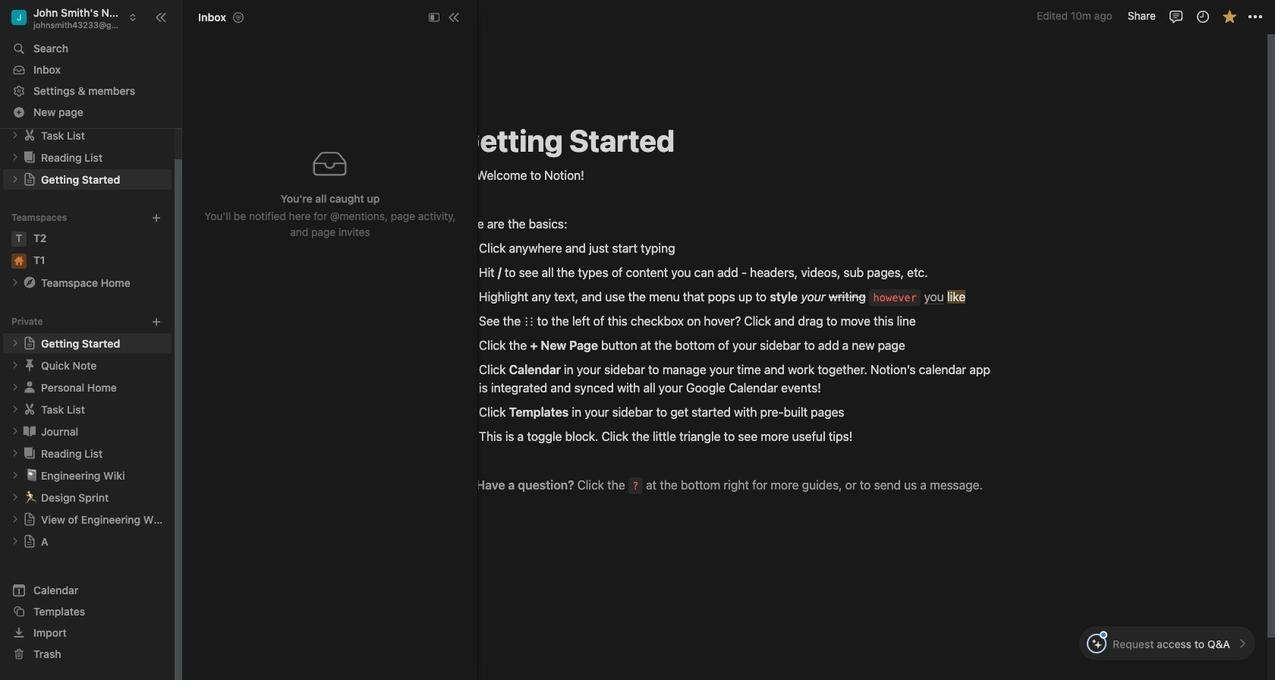 Task type: describe. For each thing, give the bounding box(es) containing it.
3 open image from the top
[[11, 175, 20, 184]]

add a page image
[[151, 317, 162, 327]]

9 open image from the top
[[11, 515, 20, 524]]

close sidebar image
[[155, 11, 167, 23]]

5 open image from the top
[[11, 361, 20, 370]]

8 open image from the top
[[11, 493, 20, 502]]

close inbox image
[[448, 11, 460, 23]]

comments image
[[1169, 9, 1184, 24]]

🏃 image
[[24, 489, 38, 506]]

📓 image
[[24, 467, 38, 484]]

favorited image
[[1222, 9, 1238, 24]]

turn on panel mode image
[[429, 12, 440, 22]]



Task type: locate. For each thing, give the bounding box(es) containing it.
4 open image from the top
[[11, 339, 20, 348]]

2 open image from the top
[[11, 383, 20, 392]]

filter notifications image
[[232, 11, 245, 23]]

2 open image from the top
[[11, 153, 20, 162]]

3 open image from the top
[[11, 405, 20, 414]]

6 open image from the top
[[11, 427, 20, 436]]

change page icon image
[[22, 128, 37, 143], [22, 150, 37, 165], [23, 173, 36, 186], [22, 275, 37, 290], [23, 337, 36, 350], [22, 358, 37, 373], [22, 380, 37, 395], [22, 402, 37, 417], [22, 424, 37, 439], [22, 446, 37, 461], [23, 513, 36, 527], [23, 535, 36, 549]]

4 open image from the top
[[11, 449, 20, 458]]

open image
[[11, 131, 20, 140], [11, 153, 20, 162], [11, 175, 20, 184], [11, 339, 20, 348], [11, 361, 20, 370], [11, 427, 20, 436], [11, 471, 20, 480], [11, 493, 20, 502], [11, 515, 20, 524], [11, 537, 20, 546]]

t image
[[11, 232, 27, 247]]

10 open image from the top
[[11, 537, 20, 546]]

new teamspace image
[[151, 213, 162, 223]]

1 open image from the top
[[11, 278, 20, 287]]

1 open image from the top
[[11, 131, 20, 140]]

open image
[[11, 278, 20, 287], [11, 383, 20, 392], [11, 405, 20, 414], [11, 449, 20, 458]]

updates image
[[1196, 9, 1211, 24]]

7 open image from the top
[[11, 471, 20, 480]]



Task type: vqa. For each thing, say whether or not it's contained in the screenshot.
fourth Open icon from the bottom of the page
yes



